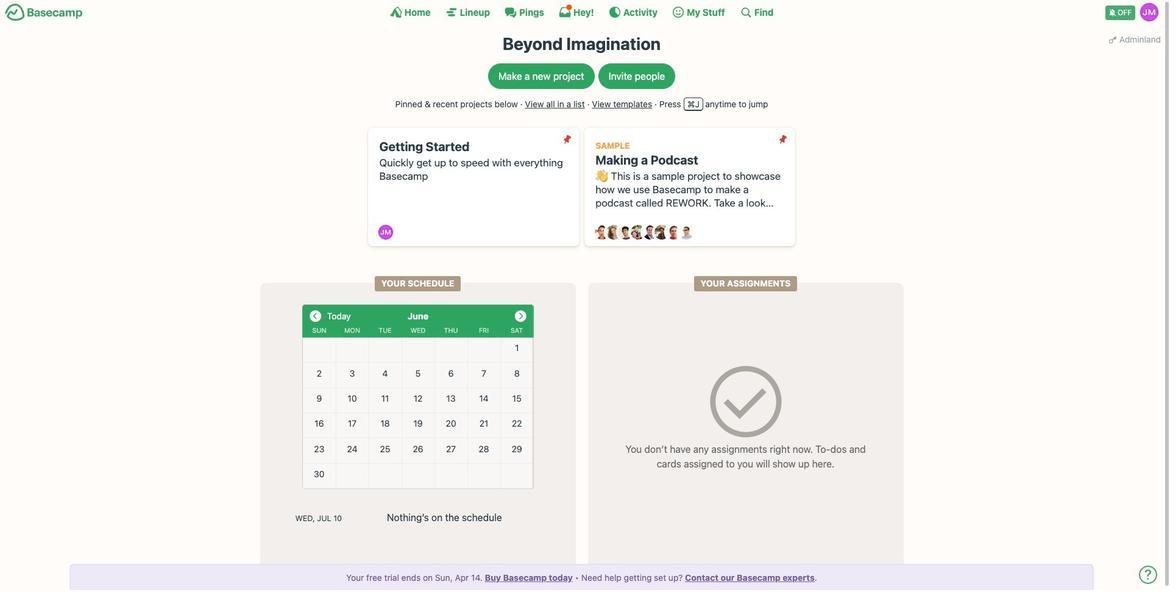 Task type: locate. For each thing, give the bounding box(es) containing it.
jer mill image
[[379, 225, 393, 240]]

victor cooper image
[[679, 225, 694, 240]]

jennifer young image
[[631, 225, 645, 240]]

switch accounts image
[[5, 3, 83, 22]]

josh fiske image
[[643, 225, 658, 240]]

nicole katz image
[[655, 225, 670, 240]]

annie bryan image
[[595, 225, 609, 240]]



Task type: vqa. For each thing, say whether or not it's contained in the screenshot.
the topmost Jer Mill image
yes



Task type: describe. For each thing, give the bounding box(es) containing it.
jared davis image
[[619, 225, 633, 240]]

cheryl walters image
[[607, 225, 621, 240]]

keyboard shortcut: ⌘ + / image
[[740, 6, 752, 18]]

jer mill image
[[1141, 3, 1159, 21]]

steve marsh image
[[667, 225, 682, 240]]

main element
[[0, 0, 1164, 24]]



